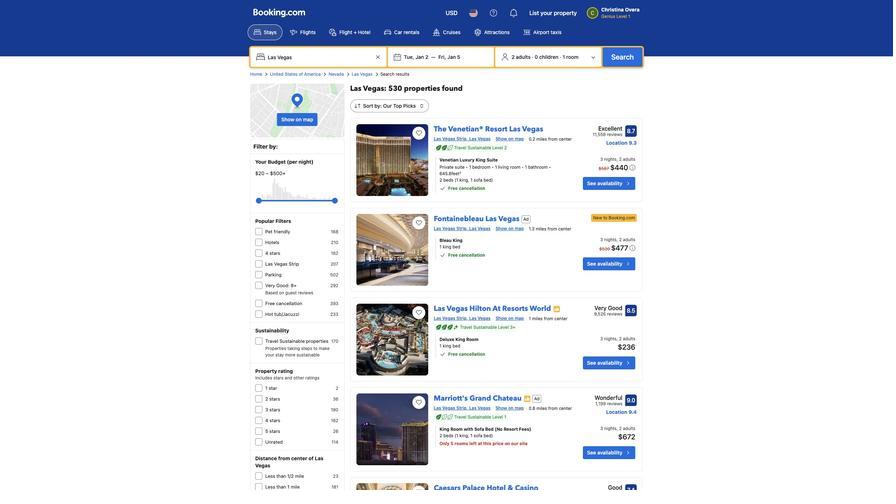Task type: vqa. For each thing, say whether or not it's contained in the screenshot.


Task type: describe. For each thing, give the bounding box(es) containing it.
resorts
[[503, 304, 528, 314]]

8.7
[[628, 128, 636, 134]]

location for excellent
[[607, 140, 628, 146]]

taking
[[288, 346, 300, 351]]

king inside 'link'
[[456, 337, 466, 342]]

(no
[[495, 427, 503, 432]]

2 4 stars from the top
[[266, 418, 281, 424]]

170
[[332, 339, 339, 344]]

1 , from the top
[[617, 157, 618, 162]]

show inside the show on map button
[[282, 116, 295, 123]]

mile for less than 1 mile
[[291, 484, 300, 490]]

unrated
[[266, 439, 283, 445]]

tub/jacuzzi
[[275, 311, 300, 317]]

36
[[333, 397, 339, 402]]

190
[[331, 407, 339, 413]]

bed for las
[[453, 343, 461, 349]]

$530
[[600, 246, 611, 252]]

show on map for fontainebleau las vegas
[[496, 226, 524, 231]]

vegas up vegas:
[[360, 71, 373, 77]]

your inside "travel sustainable properties 170 properties taking steps to make your stay more sustainable"
[[266, 352, 274, 358]]

sofa
[[475, 427, 485, 432]]

Where are you going? field
[[265, 51, 374, 64]]

venetian luxury king suite link
[[440, 157, 561, 163]]

2 up venetian luxury king suite link
[[505, 145, 507, 150]]

king for las
[[443, 343, 452, 349]]

, inside 3 nights , 2 adults $236
[[617, 336, 618, 342]]

genius
[[602, 14, 616, 19]]

overa
[[626, 6, 640, 13]]

less for less than 1/2 mile
[[266, 474, 275, 479]]

2 up $477
[[620, 237, 622, 242]]

see availability for marriott's grand chateau
[[588, 450, 623, 456]]

1.3 miles from center
[[529, 226, 572, 232]]

attractions
[[485, 29, 510, 35]]

less than 1 mile
[[266, 484, 300, 490]]

nights inside 3 nights , 2 adults $236
[[605, 336, 617, 342]]

sustainable for travel sustainable level 2
[[468, 145, 492, 150]]

deluxe king room
[[440, 337, 479, 342]]

1 down venetian luxury king suite
[[470, 164, 472, 170]]

fontainebleau las vegas
[[434, 214, 520, 224]]

states
[[285, 71, 298, 77]]

of inside distance from center of las vegas
[[309, 456, 314, 462]]

with
[[464, 427, 474, 432]]

1 king bed for fontainebleau
[[440, 244, 461, 250]]

1 • from the left
[[466, 164, 468, 170]]

reviews inside wonderful 1,199 reviews
[[608, 401, 623, 407]]

search results updated. las vegas: 530 properties found. element
[[350, 84, 643, 94]]

2 up 36
[[336, 386, 339, 391]]

3 up $530
[[601, 237, 603, 242]]

very good 9,526 reviews
[[595, 305, 623, 317]]

cancellation for venetian
[[459, 186, 486, 191]]

vegas up 0.2
[[523, 124, 544, 134]]

more
[[285, 352, 296, 358]]

king up bedroom
[[476, 157, 486, 163]]

fontainebleau las vegas image
[[357, 214, 428, 286]]

vegas up bleau king
[[443, 226, 456, 231]]

2 inside king room with sofa bed (no resort fees) 2 beds (1 king, 1 sofa bed) only 5 rooms left at this price on our site
[[440, 433, 443, 439]]

very good element
[[595, 304, 623, 313]]

list your property link
[[526, 4, 582, 22]]

1 down deluxe
[[440, 343, 442, 349]]

645.8feet²
[[440, 171, 461, 176]]

1 down world
[[529, 316, 531, 321]]

make
[[319, 346, 330, 351]]

sustainable for travel sustainable properties 170 properties taking steps to make your stay more sustainable
[[280, 338, 305, 344]]

0 vertical spatial 5
[[458, 54, 461, 60]]

your
[[255, 159, 267, 165]]

1 inside christina overa genius level 1
[[629, 14, 631, 19]]

bed for fontainebleau
[[453, 244, 461, 250]]

vegas up deluxe
[[443, 316, 456, 321]]

3 inside 3 nights , 2 adults $236
[[601, 336, 603, 342]]

3 • from the left
[[522, 164, 524, 170]]

airport taxis
[[534, 29, 562, 35]]

1 left living
[[495, 164, 497, 170]]

114
[[332, 440, 339, 445]]

distance from center of las vegas
[[255, 456, 324, 469]]

private suite • 1 bedroom • 1 living room • 1 bathroom • 645.8feet² 2 beds (1 king, 1 sofa bed)
[[440, 164, 551, 183]]

1 4 stars from the top
[[266, 250, 281, 256]]

see availability for las vegas hilton at resorts world
[[588, 360, 623, 366]]

1 inside 2 adults · 0 children · 1 room dropdown button
[[563, 54, 565, 60]]

other
[[294, 375, 304, 381]]

1 see availability from the top
[[588, 180, 623, 186]]

free down 'based'
[[266, 301, 275, 306]]

adults up $477
[[623, 237, 636, 242]]

king for fontainebleau
[[443, 244, 452, 250]]

(per
[[287, 159, 298, 165]]

popular filters
[[255, 218, 291, 224]]

children
[[540, 54, 559, 60]]

map inside button
[[303, 116, 314, 123]]

car rentals
[[395, 29, 420, 35]]

1 see from the top
[[588, 180, 597, 186]]

room inside king room with sofa bed (no resort fees) 2 beds (1 king, 1 sofa bed) only 5 rooms left at this price on our site
[[451, 427, 463, 432]]

world
[[530, 304, 552, 314]]

room inside dropdown button
[[567, 54, 579, 60]]

from right 0.2
[[549, 136, 558, 142]]

168
[[331, 229, 339, 235]]

9.0
[[627, 397, 636, 404]]

nights inside '3 nights , 2 adults $672'
[[605, 426, 617, 431]]

hotel
[[358, 29, 371, 35]]

stars down hotels
[[270, 250, 281, 256]]

cancellation down based on guest reviews
[[276, 301, 303, 306]]

friendly
[[274, 229, 290, 235]]

see for las vegas hilton at resorts world
[[588, 360, 597, 366]]

1 left bathroom
[[525, 164, 527, 170]]

vegas down the
[[443, 136, 456, 142]]

2 4 from the top
[[266, 418, 268, 424]]

flight + hotel
[[340, 29, 371, 35]]

king, inside private suite • 1 bedroom • 1 living room • 1 bathroom • 645.8feet² 2 beds (1 king, 1 sofa bed)
[[460, 177, 470, 183]]

sort by: our top picks
[[363, 103, 416, 109]]

marriott's grand chateau image
[[357, 394, 428, 466]]

vegas up travel sustainable level 1
[[478, 406, 491, 411]]

car
[[395, 29, 403, 35]]

than for 1
[[277, 484, 286, 490]]

0 vertical spatial of
[[299, 71, 303, 77]]

from for fontainebleau las vegas
[[548, 226, 558, 232]]

1 king bed for las
[[440, 343, 461, 349]]

found
[[442, 84, 463, 93]]

1 inside king room with sofa bed (no resort fees) 2 beds (1 king, 1 sofa bed) only 5 rooms left at this price on our site
[[471, 433, 473, 439]]

america
[[304, 71, 321, 77]]

3 nights , 2 adults for $440
[[601, 157, 636, 162]]

2 up $440
[[620, 157, 622, 162]]

$236
[[618, 343, 636, 351]]

bed) inside private suite • 1 bedroom • 1 living room • 1 bathroom • 645.8feet² 2 beds (1 king, 1 sofa bed)
[[484, 177, 493, 183]]

free cancellation up hot tub/jacuzzi
[[266, 301, 303, 306]]

rentals
[[404, 29, 420, 35]]

chateau
[[493, 394, 522, 403]]

las inside distance from center of las vegas
[[315, 456, 324, 462]]

bleau
[[440, 238, 452, 243]]

vegas down fontainebleau las vegas
[[478, 226, 491, 231]]

show on map inside button
[[282, 116, 314, 123]]

search results
[[381, 71, 410, 77]]

$672
[[619, 433, 636, 441]]

night)
[[299, 159, 314, 165]]

reviews right the guest
[[298, 290, 314, 296]]

393
[[330, 301, 339, 306]]

9.4
[[629, 409, 637, 415]]

king, inside king room with sofa bed (no resort fees) 2 beds (1 king, 1 sofa bed) only 5 rooms left at this price on our site
[[460, 433, 470, 439]]

bleau king link
[[440, 237, 561, 244]]

1 down bedroom
[[471, 177, 473, 183]]

3 down "2 stars"
[[266, 407, 268, 413]]

1 4 from the top
[[266, 250, 268, 256]]

flight
[[340, 29, 353, 35]]

vegas inside distance from center of las vegas
[[255, 463, 271, 469]]

vegas up parking
[[274, 261, 288, 267]]

map for fontainebleau las vegas
[[515, 226, 524, 231]]

vegas up the bleau king "link" on the top of page
[[499, 214, 520, 224]]

list
[[530, 10, 539, 16]]

by: for sort
[[375, 103, 382, 109]]

strip
[[289, 261, 299, 267]]

0.8 miles from center
[[529, 406, 572, 411]]

stay
[[276, 352, 284, 358]]

suite
[[487, 157, 498, 163]]

$20
[[255, 170, 265, 176]]

availability for fontainebleau las vegas
[[598, 261, 623, 267]]

miles for las vegas hilton at resorts world
[[533, 316, 543, 321]]

stars inside property rating includes stars and other ratings
[[274, 375, 284, 381]]

miles right 0.2
[[537, 136, 547, 142]]

0 vertical spatial resort
[[486, 124, 508, 134]]

2 inside private suite • 1 bedroom • 1 living room • 1 bathroom • 645.8feet² 2 beds (1 king, 1 sofa bed)
[[440, 177, 443, 183]]

united states of america
[[270, 71, 321, 77]]

las vegas strip
[[266, 261, 299, 267]]

see for fontainebleau las vegas
[[588, 261, 597, 267]]

venetian
[[440, 157, 459, 163]]

scored 8.7 element
[[626, 125, 637, 137]]

location for wonderful
[[607, 409, 628, 415]]

only
[[440, 441, 450, 447]]

1 up king room with sofa bed (no resort fees) link on the bottom of page
[[505, 415, 507, 420]]

pet
[[266, 229, 273, 235]]

2 nights from the top
[[605, 237, 617, 242]]

nevada
[[329, 71, 344, 77]]

3 nights , 2 adults for $477
[[601, 237, 636, 242]]

fri, jan 5 button
[[436, 51, 464, 64]]

search for search results
[[381, 71, 395, 77]]

excellent
[[599, 125, 623, 132]]

1 down the 'bleau'
[[440, 244, 442, 250]]

adults inside 3 nights , 2 adults $236
[[623, 336, 636, 342]]

stars down star
[[270, 396, 280, 402]]

1 availability from the top
[[598, 180, 623, 186]]

the venetian® resort las vegas image
[[357, 124, 428, 196]]

christina overa genius level 1
[[602, 6, 640, 19]]

las vegas link
[[352, 71, 373, 78]]

from for marriott's grand chateau
[[549, 406, 558, 411]]

1 star
[[266, 386, 277, 391]]

show on map for marriott's grand chateau
[[496, 406, 524, 411]]

scored 7.4 element
[[626, 485, 637, 490]]

free for deluxe
[[449, 352, 458, 357]]

price
[[493, 441, 504, 447]]

travel sustainable level 2
[[455, 145, 507, 150]]

usd button
[[442, 4, 462, 22]]

by: for filter
[[269, 143, 278, 150]]

from inside distance from center of las vegas
[[278, 456, 290, 462]]

see availability link for marriott's grand chateau
[[583, 447, 636, 459]]

distance
[[255, 456, 277, 462]]

good:
[[277, 283, 290, 288]]

guest
[[286, 290, 297, 296]]

on inside king room with sofa bed (no resort fees) 2 beds (1 king, 1 sofa bed) only 5 rooms left at this price on our site
[[505, 441, 510, 447]]

level for 1 miles from center
[[499, 325, 509, 330]]

stars down the 3 stars
[[270, 418, 281, 424]]

travel sustainable level 3+
[[460, 325, 516, 330]]

3 nights , 2 adults $236
[[601, 336, 636, 351]]

on inside button
[[296, 116, 302, 123]]

star
[[269, 386, 277, 391]]

vegas:
[[363, 84, 387, 93]]

cancellation for deluxe
[[459, 352, 486, 357]]

5 stars
[[266, 429, 280, 434]]

0 vertical spatial properties
[[404, 84, 441, 93]]

see availability link for las vegas hilton at resorts world
[[583, 357, 636, 370]]

show for fontainebleau las vegas
[[496, 226, 508, 231]]

stars up the unrated
[[270, 429, 280, 434]]

bedroom
[[473, 164, 491, 170]]

scored 8.5 element
[[626, 305, 637, 317]]

left
[[470, 441, 477, 447]]



Task type: locate. For each thing, give the bounding box(es) containing it.
0 horizontal spatial ·
[[532, 54, 534, 60]]

wonderful element
[[595, 394, 623, 402]]

1 las vegas strip, las vegas from the top
[[434, 136, 491, 142]]

2 up only
[[440, 433, 443, 439]]

(1 inside king room with sofa bed (no resort fees) 2 beds (1 king, 1 sofa bed) only 5 rooms left at this price on our site
[[455, 433, 459, 439]]

1 (1 from the top
[[455, 177, 459, 183]]

sofa down sofa
[[474, 433, 483, 439]]

3 up $587
[[601, 157, 603, 162]]

1 vertical spatial your
[[266, 352, 274, 358]]

1 horizontal spatial properties
[[404, 84, 441, 93]]

5 right only
[[451, 441, 454, 447]]

1 horizontal spatial of
[[309, 456, 314, 462]]

1 · from the left
[[532, 54, 534, 60]]

•
[[466, 164, 468, 170], [492, 164, 494, 170], [522, 164, 524, 170], [549, 164, 551, 170]]

cancellation for bleau
[[459, 253, 486, 258]]

0 horizontal spatial very
[[266, 283, 275, 288]]

deluxe
[[440, 337, 455, 342]]

3+
[[510, 325, 516, 330]]

1 nights from the top
[[605, 157, 617, 162]]

0 vertical spatial bed)
[[484, 177, 493, 183]]

search inside search button
[[612, 53, 634, 61]]

0 horizontal spatial jan
[[416, 54, 424, 60]]

travel for travel sustainable level 3+
[[460, 325, 473, 330]]

2 1 king bed from the top
[[440, 343, 461, 349]]

jan right tue,
[[416, 54, 424, 60]]

0 vertical spatial less
[[266, 474, 275, 479]]

0 vertical spatial king,
[[460, 177, 470, 183]]

2 vertical spatial 5
[[451, 441, 454, 447]]

than down less than 1/2 mile
[[277, 484, 286, 490]]

from down world
[[544, 316, 554, 321]]

strip, down the marriott's
[[457, 406, 468, 411]]

from up less than 1/2 mile
[[278, 456, 290, 462]]

center for marriott's grand chateau
[[559, 406, 572, 411]]

1 vertical spatial very
[[595, 305, 607, 311]]

0 horizontal spatial of
[[299, 71, 303, 77]]

popular
[[255, 218, 275, 224]]

1 vertical spatial resort
[[504, 427, 518, 432]]

cancellation down deluxe king room
[[459, 352, 486, 357]]

nights down 9,526
[[605, 336, 617, 342]]

properties
[[404, 84, 441, 93], [306, 338, 329, 344]]

2 3 nights , 2 adults from the top
[[601, 237, 636, 242]]

miles right 0.8
[[537, 406, 548, 411]]

stars down "2 stars"
[[270, 407, 280, 413]]

see availability link down $587
[[583, 177, 636, 190]]

level left 3+
[[499, 325, 509, 330]]

center for fontainebleau las vegas
[[559, 226, 572, 232]]

vegas up "travel sustainable level 2"
[[478, 136, 491, 142]]

free cancellation down deluxe king room
[[449, 352, 486, 357]]

0 vertical spatial search
[[612, 53, 634, 61]]

3 availability from the top
[[598, 360, 623, 366]]

king room with sofa bed (no resort fees) link
[[440, 426, 561, 433]]

1 right children
[[563, 54, 565, 60]]

1 sofa from the top
[[474, 177, 483, 183]]

booking.com
[[609, 215, 636, 221]]

$587
[[599, 166, 610, 171]]

· left the 0
[[532, 54, 534, 60]]

very good: 8+
[[266, 283, 297, 288]]

resort inside king room with sofa bed (no resort fees) 2 beds (1 king, 1 sofa bed) only 5 rooms left at this price on our site
[[504, 427, 518, 432]]

8+
[[291, 283, 297, 288]]

2 down 645.8feet²
[[440, 177, 443, 183]]

new to booking.com
[[594, 215, 636, 221]]

1 horizontal spatial very
[[595, 305, 607, 311]]

162 down 190
[[331, 418, 339, 424]]

1 bed from the top
[[453, 244, 461, 250]]

very for good:
[[266, 283, 275, 288]]

5
[[458, 54, 461, 60], [266, 429, 268, 434], [451, 441, 454, 447]]

miles for marriott's grand chateau
[[537, 406, 548, 411]]

resort right (no
[[504, 427, 518, 432]]

adults up $236
[[623, 336, 636, 342]]

4 down hotels
[[266, 250, 268, 256]]

207
[[331, 262, 339, 267]]

las vegas hilton at resorts world link
[[434, 301, 552, 314]]

2 bed from the top
[[453, 343, 461, 349]]

1 vertical spatial properties
[[306, 338, 329, 344]]

reviews up location 9.4 at the bottom
[[608, 401, 623, 407]]

3 see from the top
[[588, 360, 597, 366]]

scored 9.0 element
[[626, 395, 637, 406]]

property rating includes stars and other ratings
[[255, 368, 320, 381]]

adults inside '3 nights , 2 adults $672'
[[623, 426, 636, 431]]

reviews inside excellent 11,558 reviews
[[608, 132, 623, 137]]

level inside christina overa genius level 1
[[617, 14, 628, 19]]

0 vertical spatial location
[[607, 140, 628, 146]]

las vegas strip, las vegas for vegas
[[434, 316, 491, 321]]

group
[[259, 195, 335, 207]]

parking
[[266, 272, 282, 278]]

marriott's grand chateau
[[434, 394, 522, 403]]

2 inside '3 nights , 2 adults $672'
[[620, 426, 622, 431]]

1 vertical spatial beds
[[444, 433, 454, 439]]

travel up properties
[[266, 338, 279, 344]]

0.2 miles from center
[[529, 136, 572, 142]]

2 inside 2 adults · 0 children · 1 room dropdown button
[[512, 54, 515, 60]]

2 see availability from the top
[[588, 261, 623, 267]]

sustainable up sofa
[[468, 415, 492, 420]]

level for 0.8 miles from center
[[493, 415, 503, 420]]

luxury
[[460, 157, 475, 163]]

1 vertical spatial search
[[381, 71, 395, 77]]

free cancellation
[[449, 186, 486, 191], [449, 253, 486, 258], [266, 301, 303, 306], [449, 352, 486, 357]]

home
[[250, 71, 262, 77]]

4 las vegas strip, las vegas from the top
[[434, 406, 491, 411]]

availability down '3 nights , 2 adults $672'
[[598, 450, 623, 456]]

1 vertical spatial location
[[607, 409, 628, 415]]

1 horizontal spatial ·
[[560, 54, 562, 60]]

strip, for vegas
[[457, 316, 468, 321]]

0 vertical spatial by:
[[375, 103, 382, 109]]

3 strip, from the top
[[457, 316, 468, 321]]

bed) down "bed"
[[484, 433, 493, 439]]

las vegas hilton at resorts world
[[434, 304, 552, 314]]

0 horizontal spatial room
[[451, 427, 463, 432]]

attractions link
[[469, 24, 516, 40]]

king, down with on the right bottom
[[460, 433, 470, 439]]

see for marriott's grand chateau
[[588, 450, 597, 456]]

2 · from the left
[[560, 54, 562, 60]]

1 3 nights , 2 adults from the top
[[601, 157, 636, 162]]

bed down bleau king
[[453, 244, 461, 250]]

availability for las vegas hilton at resorts world
[[598, 360, 623, 366]]

4 up 5 stars
[[266, 418, 268, 424]]

sofa inside private suite • 1 bedroom • 1 living room • 1 bathroom • 645.8feet² 2 beds (1 king, 1 sofa bed)
[[474, 177, 483, 183]]

1/2
[[288, 474, 294, 479]]

the venetian® resort las vegas link
[[434, 121, 544, 134]]

see availability
[[588, 180, 623, 186], [588, 261, 623, 267], [588, 360, 623, 366], [588, 450, 623, 456]]

king inside "link"
[[453, 238, 463, 243]]

than for 1/2
[[277, 474, 286, 479]]

search for search
[[612, 53, 634, 61]]

$500+
[[270, 170, 286, 176]]

less
[[266, 474, 275, 479], [266, 484, 275, 490]]

2 see from the top
[[588, 261, 597, 267]]

search button
[[603, 47, 643, 67]]

2 availability from the top
[[598, 261, 623, 267]]

$20 – $500+
[[255, 170, 286, 176]]

the
[[434, 124, 447, 134]]

0 horizontal spatial properties
[[306, 338, 329, 344]]

sustainable inside "travel sustainable properties 170 properties taking steps to make your stay more sustainable"
[[280, 338, 305, 344]]

availability for marriott's grand chateau
[[598, 450, 623, 456]]

2 up $236
[[620, 336, 622, 342]]

ad
[[524, 217, 529, 222], [535, 396, 540, 402]]

1 king, from the top
[[460, 177, 470, 183]]

0 vertical spatial 4 stars
[[266, 250, 281, 256]]

your account menu christina overa genius level 1 element
[[587, 3, 643, 20]]

3 , from the top
[[617, 336, 618, 342]]

christina
[[602, 6, 624, 13]]

booking.com image
[[254, 9, 305, 17]]

0 vertical spatial ad
[[524, 217, 529, 222]]

free cancellation for bleau
[[449, 253, 486, 258]]

1 king bed down bleau king
[[440, 244, 461, 250]]

see availability link down 3 nights , 2 adults $236
[[583, 357, 636, 370]]

very for good
[[595, 305, 607, 311]]

(1 down 645.8feet²
[[455, 177, 459, 183]]

1 bed) from the top
[[484, 177, 493, 183]]

2 • from the left
[[492, 164, 494, 170]]

center inside distance from center of las vegas
[[291, 456, 308, 462]]

beds inside private suite • 1 bedroom • 1 living room • 1 bathroom • 645.8feet² 2 beds (1 king, 1 sofa bed)
[[444, 177, 454, 183]]

1 than from the top
[[277, 474, 286, 479]]

suite
[[455, 164, 465, 170]]

travel up with on the right bottom
[[455, 415, 467, 420]]

0 vertical spatial than
[[277, 474, 286, 479]]

free cancellation for deluxe
[[449, 352, 486, 357]]

2 strip, from the top
[[457, 226, 468, 231]]

sustainable for travel sustainable level 3+
[[474, 325, 497, 330]]

show on map button
[[277, 113, 318, 126]]

4 see availability link from the top
[[583, 447, 636, 459]]

0.8
[[529, 406, 536, 411]]

resort up "travel sustainable level 2"
[[486, 124, 508, 134]]

1 1 king bed from the top
[[440, 244, 461, 250]]

1 horizontal spatial search
[[612, 53, 634, 61]]

0 horizontal spatial your
[[266, 352, 274, 358]]

1 vertical spatial to
[[314, 346, 318, 351]]

1 vertical spatial sofa
[[474, 433, 483, 439]]

0 vertical spatial 1 king bed
[[440, 244, 461, 250]]

1 vertical spatial 162
[[331, 418, 339, 424]]

travel
[[455, 145, 467, 150], [460, 325, 473, 330], [266, 338, 279, 344], [455, 415, 467, 420]]

(1 inside private suite • 1 bedroom • 1 living room • 1 bathroom • 645.8feet² 2 beds (1 king, 1 sofa bed)
[[455, 177, 459, 183]]

3 nights , 2 adults up $477
[[601, 237, 636, 242]]

map for las vegas hilton at resorts world
[[515, 316, 524, 321]]

room inside 'link'
[[467, 337, 479, 342]]

ratings
[[306, 375, 320, 381]]

king down deluxe
[[443, 343, 452, 349]]

1 vertical spatial 3 nights , 2 adults
[[601, 237, 636, 242]]

and
[[285, 375, 293, 381]]

0 vertical spatial 3 nights , 2 adults
[[601, 157, 636, 162]]

free
[[449, 186, 458, 191], [449, 253, 458, 258], [266, 301, 275, 306], [449, 352, 458, 357]]

3 stars
[[266, 407, 280, 413]]

1 vertical spatial bed)
[[484, 433, 493, 439]]

0 vertical spatial bed
[[453, 244, 461, 250]]

1 king from the top
[[443, 244, 452, 250]]

miles
[[537, 136, 547, 142], [536, 226, 547, 232], [533, 316, 543, 321], [537, 406, 548, 411]]

see availability link for fontainebleau las vegas
[[583, 258, 636, 270]]

taxis
[[551, 29, 562, 35]]

4 nights from the top
[[605, 426, 617, 431]]

fees)
[[520, 427, 532, 432]]

2 (1 from the top
[[455, 433, 459, 439]]

excellent element
[[593, 124, 623, 133]]

4 • from the left
[[549, 164, 551, 170]]

travel for travel sustainable properties 170 properties taking steps to make your stay more sustainable
[[266, 338, 279, 344]]

1 horizontal spatial room
[[467, 337, 479, 342]]

, inside '3 nights , 2 adults $672'
[[617, 426, 618, 431]]

travel up luxury
[[455, 145, 467, 150]]

reviews inside the very good 9,526 reviews
[[608, 311, 623, 317]]

jan
[[416, 54, 424, 60], [448, 54, 456, 60]]

ad up the bleau king "link" on the top of page
[[524, 217, 529, 222]]

1 less from the top
[[266, 474, 275, 479]]

see availability for fontainebleau las vegas
[[588, 261, 623, 267]]

from right 1.3 at right top
[[548, 226, 558, 232]]

bathroom
[[529, 164, 548, 170]]

2 jan from the left
[[448, 54, 456, 60]]

1 horizontal spatial by:
[[375, 103, 382, 109]]

adults up $672
[[623, 426, 636, 431]]

0 horizontal spatial by:
[[269, 143, 278, 150]]

on
[[296, 116, 302, 123], [509, 136, 514, 142], [509, 226, 514, 231], [279, 290, 284, 296], [509, 316, 514, 321], [509, 406, 514, 411], [505, 441, 510, 447]]

0 vertical spatial king
[[443, 244, 452, 250]]

rooms
[[455, 441, 469, 447]]

to inside "travel sustainable properties 170 properties taking steps to make your stay more sustainable"
[[314, 346, 318, 351]]

, up $477
[[617, 237, 618, 242]]

las vegas strip, las vegas down venetian®
[[434, 136, 491, 142]]

free cancellation for venetian
[[449, 186, 486, 191]]

vegas
[[360, 71, 373, 77], [523, 124, 544, 134], [443, 136, 456, 142], [478, 136, 491, 142], [499, 214, 520, 224], [443, 226, 456, 231], [478, 226, 491, 231], [274, 261, 288, 267], [447, 304, 468, 314], [443, 316, 456, 321], [478, 316, 491, 321], [443, 406, 456, 411], [478, 406, 491, 411], [255, 463, 271, 469]]

(1 up rooms
[[455, 433, 459, 439]]

airport
[[534, 29, 550, 35]]

4 see from the top
[[588, 450, 597, 456]]

show for las vegas hilton at resorts world
[[496, 316, 508, 321]]

3 nights , 2 adults $672
[[601, 426, 636, 441]]

1 down with on the right bottom
[[471, 433, 473, 439]]

travel for travel sustainable level 2
[[455, 145, 467, 150]]

1 beds from the top
[[444, 177, 454, 183]]

top
[[394, 103, 402, 109]]

• left bathroom
[[522, 164, 524, 170]]

level for 0.2 miles from center
[[493, 145, 503, 150]]

2 than from the top
[[277, 484, 286, 490]]

2 , from the top
[[617, 237, 618, 242]]

1 vertical spatial ad
[[535, 396, 540, 402]]

stars
[[270, 250, 281, 256], [274, 375, 284, 381], [270, 396, 280, 402], [270, 407, 280, 413], [270, 418, 281, 424], [270, 429, 280, 434]]

sustainable down hilton
[[474, 325, 497, 330]]

1 horizontal spatial your
[[541, 10, 553, 16]]

fontainebleau
[[434, 214, 484, 224]]

1 strip, from the top
[[457, 136, 468, 142]]

king up only
[[440, 427, 450, 432]]

see availability link
[[583, 177, 636, 190], [583, 258, 636, 270], [583, 357, 636, 370], [583, 447, 636, 459]]

beds inside king room with sofa bed (no resort fees) 2 beds (1 king, 1 sofa bed) only 5 rooms left at this price on our site
[[444, 433, 454, 439]]

sustainable up venetian luxury king suite
[[468, 145, 492, 150]]

1 down overa on the top right of page
[[629, 14, 631, 19]]

3 see availability from the top
[[588, 360, 623, 366]]

bed) inside king room with sofa bed (no resort fees) 2 beds (1 king, 1 sofa bed) only 5 rooms left at this price on our site
[[484, 433, 493, 439]]

1 vertical spatial of
[[309, 456, 314, 462]]

includes
[[255, 375, 273, 381]]

by: left our
[[375, 103, 382, 109]]

room down travel sustainable level 3+
[[467, 337, 479, 342]]

sofa inside king room with sofa bed (no resort fees) 2 beds (1 king, 1 sofa bed) only 5 rooms left at this price on our site
[[474, 433, 483, 439]]

vegas down distance
[[255, 463, 271, 469]]

bleau king
[[440, 238, 463, 243]]

2 beds from the top
[[444, 433, 454, 439]]

1.3
[[529, 226, 535, 232]]

miles for fontainebleau las vegas
[[536, 226, 547, 232]]

1 vertical spatial less
[[266, 484, 275, 490]]

23
[[333, 474, 339, 479]]

reviews right 9,526
[[608, 311, 623, 317]]

2 las vegas strip, las vegas from the top
[[434, 226, 491, 231]]

3 inside '3 nights , 2 adults $672'
[[601, 426, 603, 431]]

1 vertical spatial by:
[[269, 143, 278, 150]]

sustainable for travel sustainable level 1
[[468, 415, 492, 420]]

free for venetian
[[449, 186, 458, 191]]

mile for less than 1/2 mile
[[295, 474, 304, 479]]

ad up 0.8
[[535, 396, 540, 402]]

very left the good
[[595, 305, 607, 311]]

location down wonderful 1,199 reviews
[[607, 409, 628, 415]]

• right bathroom
[[549, 164, 551, 170]]

travel inside "travel sustainable properties 170 properties taking steps to make your stay more sustainable"
[[266, 338, 279, 344]]

0 horizontal spatial 5
[[266, 429, 268, 434]]

162 down 210
[[331, 251, 339, 256]]

0 vertical spatial sofa
[[474, 177, 483, 183]]

las vegas strip, las vegas for las
[[434, 226, 491, 231]]

las vegas hilton at resorts world image
[[357, 304, 428, 376]]

king inside king room with sofa bed (no resort fees) 2 beds (1 king, 1 sofa bed) only 5 rooms left at this price on our site
[[440, 427, 450, 432]]

availability down $587
[[598, 180, 623, 186]]

0 vertical spatial room
[[567, 54, 579, 60]]

1 vertical spatial than
[[277, 484, 286, 490]]

1 vertical spatial (1
[[455, 433, 459, 439]]

2 less from the top
[[266, 484, 275, 490]]

room inside private suite • 1 bedroom • 1 living room • 1 bathroom • 645.8feet² 2 beds (1 king, 1 sofa bed)
[[511, 164, 521, 170]]

0 vertical spatial very
[[266, 283, 275, 288]]

,
[[617, 157, 618, 162], [617, 237, 618, 242], [617, 336, 618, 342], [617, 426, 618, 431]]

center
[[559, 136, 572, 142], [559, 226, 572, 232], [555, 316, 568, 321], [559, 406, 572, 411], [291, 456, 308, 462]]

0 vertical spatial your
[[541, 10, 553, 16]]

travel for travel sustainable level 1
[[455, 415, 467, 420]]

2 inside 3 nights , 2 adults $236
[[620, 336, 622, 342]]

car rentals link
[[378, 24, 426, 40]]

availability down 3 nights , 2 adults $236
[[598, 360, 623, 366]]

jan right fri, at the left top
[[448, 54, 456, 60]]

this property is part of our preferred partner program. it's committed to providing excellent service and good value. it'll pay us a higher commission if you make a booking. image
[[554, 306, 561, 313], [554, 306, 561, 313], [524, 395, 531, 403], [524, 395, 531, 403]]

free cancellation down bleau king
[[449, 253, 486, 258]]

• right suite
[[466, 164, 468, 170]]

5 inside king room with sofa bed (no resort fees) 2 beds (1 king, 1 sofa bed) only 5 rooms left at this price on our site
[[451, 441, 454, 447]]

reviews up location 9.3
[[608, 132, 623, 137]]

vegas left hilton
[[447, 304, 468, 314]]

0 vertical spatial room
[[467, 337, 479, 342]]

3 see availability link from the top
[[583, 357, 636, 370]]

vegas down the marriott's
[[443, 406, 456, 411]]

filter
[[254, 143, 268, 150]]

nights up $587
[[605, 157, 617, 162]]

3 las vegas strip, las vegas from the top
[[434, 316, 491, 321]]

0 horizontal spatial room
[[511, 164, 521, 170]]

less for less than 1 mile
[[266, 484, 275, 490]]

free cancellation down 645.8feet²
[[449, 186, 486, 191]]

2 horizontal spatial 5
[[458, 54, 461, 60]]

show on map for las vegas hilton at resorts world
[[496, 316, 524, 321]]

1 horizontal spatial to
[[604, 215, 608, 221]]

properties up make
[[306, 338, 329, 344]]

2 left —
[[426, 54, 429, 60]]

1 vertical spatial king
[[443, 343, 452, 349]]

1 vertical spatial room
[[511, 164, 521, 170]]

adults inside dropdown button
[[516, 54, 531, 60]]

stars down rating
[[274, 375, 284, 381]]

vegas up travel sustainable level 3+
[[478, 316, 491, 321]]

tue, jan 2 — fri, jan 5
[[404, 54, 461, 60]]

2 162 from the top
[[331, 418, 339, 424]]

nights
[[605, 157, 617, 162], [605, 237, 617, 242], [605, 336, 617, 342], [605, 426, 617, 431]]

good element
[[595, 484, 623, 490]]

0 horizontal spatial ad
[[524, 217, 529, 222]]

strip, for grand
[[457, 406, 468, 411]]

availability down $530
[[598, 261, 623, 267]]

filter by:
[[254, 143, 278, 150]]

properties inside "travel sustainable properties 170 properties taking steps to make your stay more sustainable"
[[306, 338, 329, 344]]

wonderful
[[595, 395, 623, 401]]

1 king bed down deluxe
[[440, 343, 461, 349]]

0.2
[[529, 136, 536, 142]]

show for marriott's grand chateau
[[496, 406, 508, 411]]

4 availability from the top
[[598, 450, 623, 456]]

5 right fri, at the left top
[[458, 54, 461, 60]]

1 king bed
[[440, 244, 461, 250], [440, 343, 461, 349]]

4 strip, from the top
[[457, 406, 468, 411]]

1 162 from the top
[[331, 251, 339, 256]]

1 vertical spatial 4
[[266, 418, 268, 424]]

2 king from the top
[[443, 343, 452, 349]]

0 vertical spatial 4
[[266, 250, 268, 256]]

1 horizontal spatial 5
[[451, 441, 454, 447]]

1 horizontal spatial ad
[[535, 396, 540, 402]]

2 sofa from the top
[[474, 433, 483, 439]]

1 vertical spatial 5
[[266, 429, 268, 434]]

room right children
[[567, 54, 579, 60]]

4 see availability from the top
[[588, 450, 623, 456]]

1 vertical spatial 1 king bed
[[440, 343, 461, 349]]

1 left star
[[266, 386, 268, 391]]

resort
[[486, 124, 508, 134], [504, 427, 518, 432]]

26
[[333, 429, 339, 434]]

very inside the very good 9,526 reviews
[[595, 305, 607, 311]]

1 vertical spatial 4 stars
[[266, 418, 281, 424]]

0 vertical spatial (1
[[455, 177, 459, 183]]

0 vertical spatial beds
[[444, 177, 454, 183]]

united states of america link
[[270, 71, 321, 78]]

free for bleau
[[449, 253, 458, 258]]

from for las vegas hilton at resorts world
[[544, 316, 554, 321]]

2 king, from the top
[[460, 433, 470, 439]]

2 see availability link from the top
[[583, 258, 636, 270]]

the venetian® resort las vegas
[[434, 124, 544, 134]]

2 bed) from the top
[[484, 433, 493, 439]]

1 vertical spatial room
[[451, 427, 463, 432]]

las vegas strip, las vegas for grand
[[434, 406, 491, 411]]

0 vertical spatial mile
[[295, 474, 304, 479]]

1 see availability link from the top
[[583, 177, 636, 190]]

your right list at the right top of the page
[[541, 10, 553, 16]]

1 vertical spatial mile
[[291, 484, 300, 490]]

1 vertical spatial king,
[[460, 433, 470, 439]]

4 , from the top
[[617, 426, 618, 431]]

this
[[484, 441, 492, 447]]

, down location 9.4 at the bottom
[[617, 426, 618, 431]]

0 vertical spatial to
[[604, 215, 608, 221]]

strip, for las
[[457, 226, 468, 231]]

1 vertical spatial bed
[[453, 343, 461, 349]]

0 horizontal spatial search
[[381, 71, 395, 77]]

center for las vegas hilton at resorts world
[[555, 316, 568, 321]]

1 jan from the left
[[416, 54, 424, 60]]

adults up $440
[[623, 157, 636, 162]]

3 nights from the top
[[605, 336, 617, 342]]

king,
[[460, 177, 470, 183], [460, 433, 470, 439]]

1 horizontal spatial room
[[567, 54, 579, 60]]

1 down 1/2
[[288, 484, 290, 490]]

0 vertical spatial 162
[[331, 251, 339, 256]]

site
[[520, 441, 528, 447]]

map for marriott's grand chateau
[[515, 406, 524, 411]]

0 horizontal spatial to
[[314, 346, 318, 351]]

excellent 11,558 reviews
[[593, 125, 623, 137]]

1 horizontal spatial jan
[[448, 54, 456, 60]]

see availability link down '3 nights , 2 adults $672'
[[583, 447, 636, 459]]

2 down the 1 star
[[266, 396, 268, 402]]

sustainable
[[297, 352, 320, 358]]

new
[[594, 215, 603, 221]]



